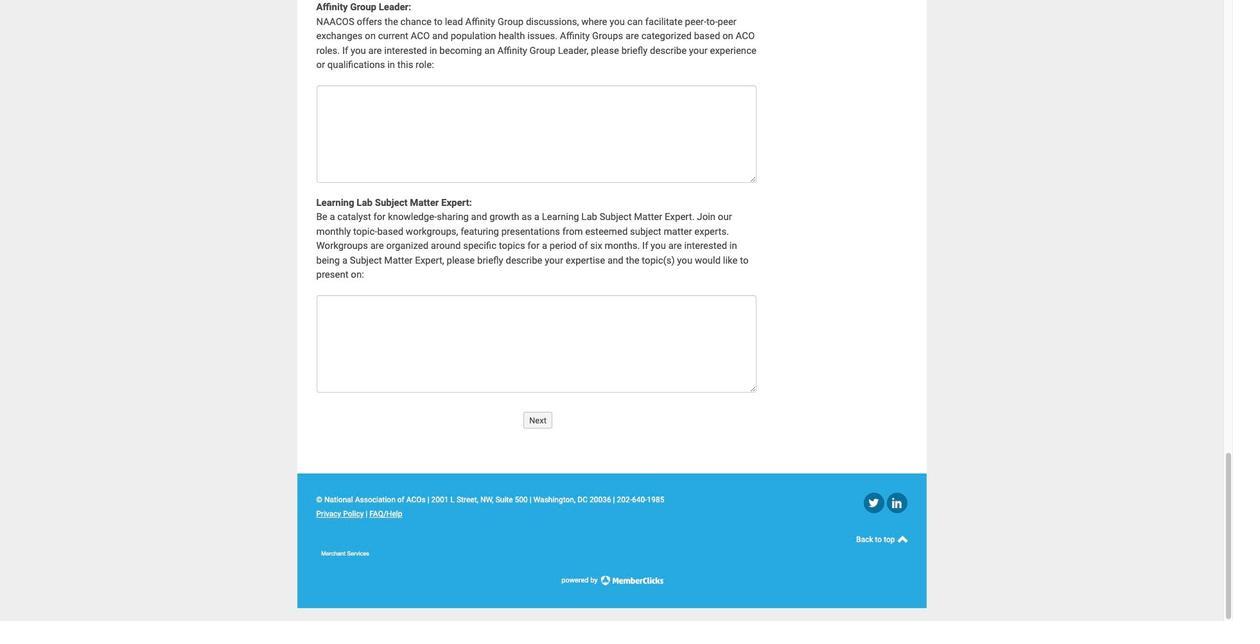Task type: locate. For each thing, give the bounding box(es) containing it.
mc logomark image
[[600, 577, 610, 584]]

None text field
[[316, 85, 757, 183]]

arrow up image
[[898, 535, 908, 545]]

form
[[316, 0, 760, 393]]

None text field
[[316, 295, 757, 393]]



Task type: vqa. For each thing, say whether or not it's contained in the screenshot.
the Search our site... TEXT BOX on the top right
no



